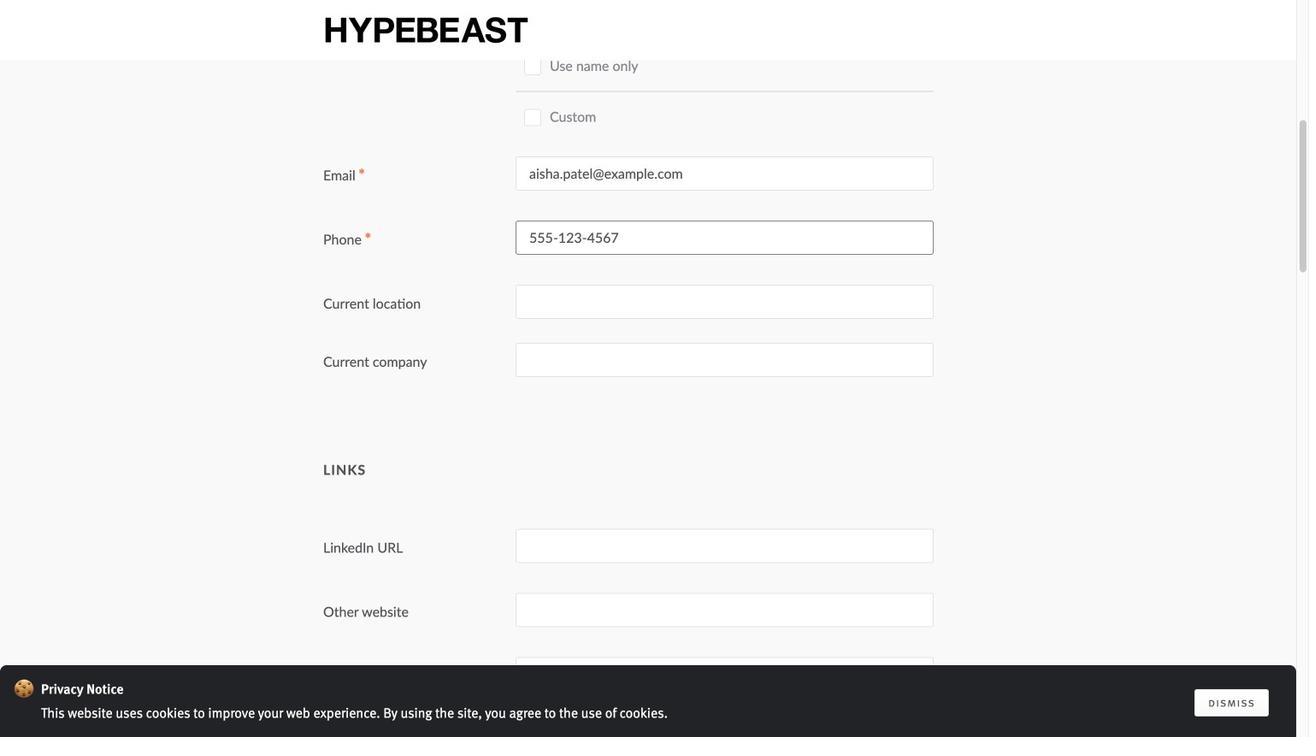 Task type: vqa. For each thing, say whether or not it's contained in the screenshot.
paperclip image at the bottom of page
no



Task type: locate. For each thing, give the bounding box(es) containing it.
None checkbox
[[784, 1, 802, 18], [524, 58, 541, 75], [784, 1, 802, 18], [524, 58, 541, 75]]

None checkbox
[[524, 1, 541, 18], [651, 1, 668, 18], [524, 109, 541, 126], [524, 1, 541, 18], [651, 1, 668, 18], [524, 109, 541, 126]]

None text field
[[516, 285, 934, 319], [516, 529, 934, 563], [516, 657, 934, 691], [516, 285, 934, 319], [516, 529, 934, 563], [516, 657, 934, 691]]

hypebeast logo image
[[323, 15, 530, 45]]

None text field
[[516, 220, 934, 255], [516, 343, 934, 377], [516, 593, 934, 627], [516, 220, 934, 255], [516, 343, 934, 377], [516, 593, 934, 627]]

None email field
[[516, 156, 934, 190]]



